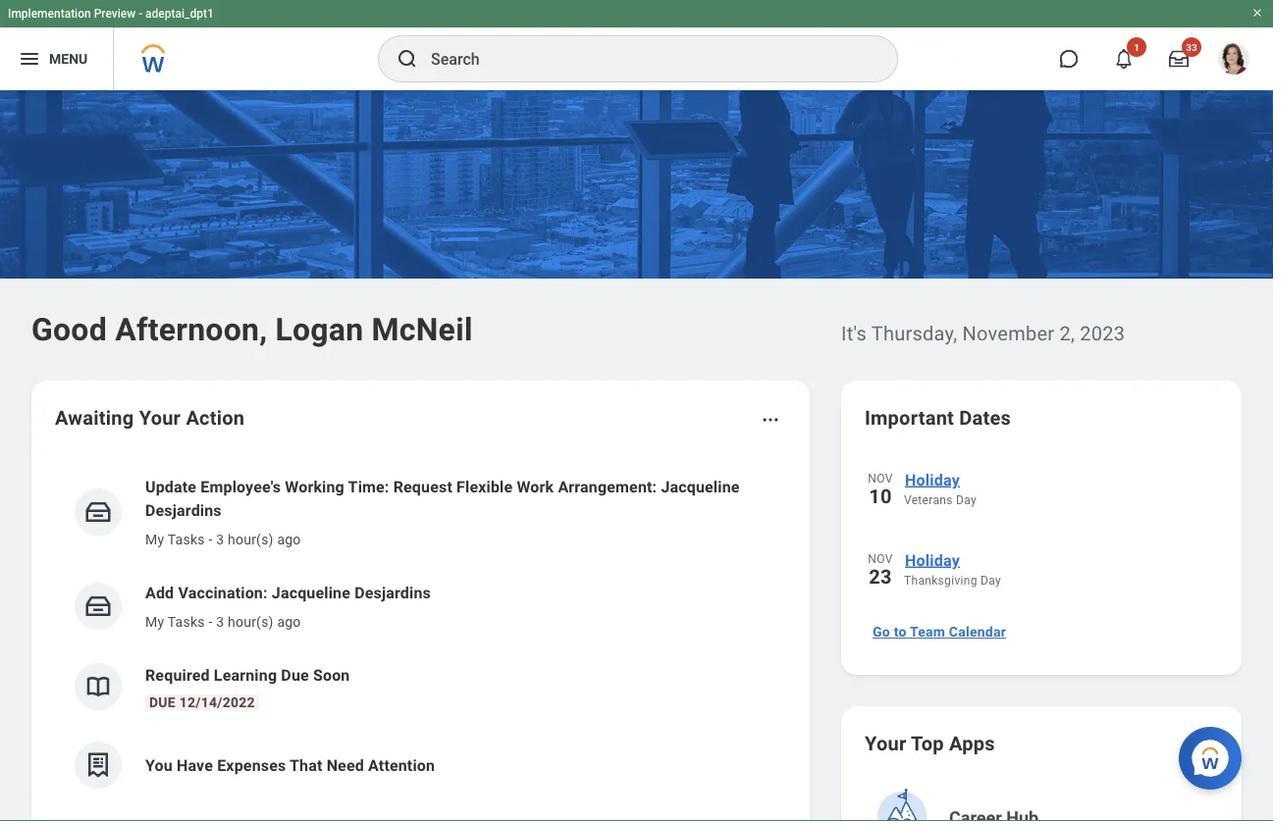 Task type: locate. For each thing, give the bounding box(es) containing it.
2 ago from the top
[[277, 614, 301, 630]]

3
[[216, 532, 224, 548], [216, 614, 224, 630]]

0 horizontal spatial your
[[139, 407, 181, 430]]

holiday for 23
[[905, 551, 960, 570]]

hour(s) down employee's
[[228, 532, 274, 548]]

important
[[865, 407, 955, 430]]

1 vertical spatial 3
[[216, 614, 224, 630]]

my up add
[[145, 532, 164, 548]]

- down vaccination:
[[209, 614, 213, 630]]

1 nov from the top
[[868, 472, 893, 486]]

0 vertical spatial -
[[139, 7, 142, 21]]

1 vertical spatial nov
[[868, 553, 893, 567]]

arrangement:
[[558, 478, 657, 496]]

expenses
[[217, 757, 286, 775]]

0 vertical spatial holiday
[[905, 471, 960, 490]]

menu
[[49, 51, 88, 67]]

- for inbox icon
[[209, 614, 213, 630]]

- up vaccination:
[[209, 532, 213, 548]]

profile logan mcneil image
[[1219, 43, 1250, 79]]

add vaccination: jacqueline desjardins
[[145, 584, 431, 602]]

2 tasks from the top
[[168, 614, 205, 630]]

due left the soon
[[281, 666, 309, 685]]

related actions image
[[761, 410, 781, 430]]

1 tasks from the top
[[168, 532, 205, 548]]

0 vertical spatial 3
[[216, 532, 224, 548]]

1 3 from the top
[[216, 532, 224, 548]]

1 horizontal spatial jacqueline
[[661, 478, 740, 496]]

jacqueline
[[661, 478, 740, 496], [272, 584, 351, 602]]

ago down add vaccination: jacqueline desjardins
[[277, 614, 301, 630]]

menu banner
[[0, 0, 1274, 90]]

0 vertical spatial my tasks - 3 hour(s) ago
[[145, 532, 301, 548]]

0 horizontal spatial jacqueline
[[272, 584, 351, 602]]

required
[[145, 666, 210, 685]]

2,
[[1060, 322, 1075, 345]]

my tasks - 3 hour(s) ago
[[145, 532, 301, 548], [145, 614, 301, 630]]

holiday for 10
[[905, 471, 960, 490]]

holiday veterans day
[[904, 471, 977, 508]]

that
[[290, 757, 323, 775]]

1 vertical spatial desjardins
[[355, 584, 431, 602]]

inbox large image
[[1170, 49, 1189, 69]]

1 horizontal spatial day
[[981, 574, 1002, 588]]

1 vertical spatial my
[[145, 614, 164, 630]]

your
[[139, 407, 181, 430], [865, 733, 907, 756]]

tasks down update
[[168, 532, 205, 548]]

2 hour(s) from the top
[[228, 614, 274, 630]]

1 horizontal spatial your
[[865, 733, 907, 756]]

day right thanksgiving
[[981, 574, 1002, 588]]

tasks down add
[[168, 614, 205, 630]]

1 my from the top
[[145, 532, 164, 548]]

hour(s)
[[228, 532, 274, 548], [228, 614, 274, 630]]

due down the required
[[149, 695, 176, 711]]

0 vertical spatial day
[[956, 494, 977, 508]]

day for 23
[[981, 574, 1002, 588]]

jacqueline up the soon
[[272, 584, 351, 602]]

thanksgiving
[[904, 574, 978, 588]]

1 vertical spatial your
[[865, 733, 907, 756]]

team
[[910, 624, 946, 640]]

tasks for inbox image
[[168, 532, 205, 548]]

Search Workday  search field
[[431, 37, 857, 81]]

holiday button
[[904, 467, 1219, 493], [904, 548, 1219, 573]]

day right veterans
[[956, 494, 977, 508]]

jacqueline inside update employee's working time: request flexible work arrangement: jacqueline desjardins
[[661, 478, 740, 496]]

your left top
[[865, 733, 907, 756]]

1 vertical spatial due
[[149, 695, 176, 711]]

desjardins
[[145, 501, 222, 520], [355, 584, 431, 602]]

veterans
[[904, 494, 953, 508]]

0 vertical spatial my
[[145, 532, 164, 548]]

1 vertical spatial hour(s)
[[228, 614, 274, 630]]

my
[[145, 532, 164, 548], [145, 614, 164, 630]]

3 up vaccination:
[[216, 532, 224, 548]]

attention
[[368, 757, 435, 775]]

0 horizontal spatial due
[[149, 695, 176, 711]]

need
[[327, 757, 364, 775]]

0 horizontal spatial day
[[956, 494, 977, 508]]

1 vertical spatial my tasks - 3 hour(s) ago
[[145, 614, 301, 630]]

2 holiday button from the top
[[904, 548, 1219, 573]]

holiday up thanksgiving
[[905, 551, 960, 570]]

1 vertical spatial jacqueline
[[272, 584, 351, 602]]

3 down vaccination:
[[216, 614, 224, 630]]

1 vertical spatial holiday
[[905, 551, 960, 570]]

ago
[[277, 532, 301, 548], [277, 614, 301, 630]]

2 vertical spatial -
[[209, 614, 213, 630]]

tasks
[[168, 532, 205, 548], [168, 614, 205, 630]]

1 hour(s) from the top
[[228, 532, 274, 548]]

0 vertical spatial your
[[139, 407, 181, 430]]

0 vertical spatial due
[[281, 666, 309, 685]]

0 horizontal spatial desjardins
[[145, 501, 222, 520]]

your left action on the left of page
[[139, 407, 181, 430]]

0 vertical spatial holiday button
[[904, 467, 1219, 493]]

0 vertical spatial desjardins
[[145, 501, 222, 520]]

my down add
[[145, 614, 164, 630]]

3 for inbox image
[[216, 532, 224, 548]]

0 vertical spatial ago
[[277, 532, 301, 548]]

jacqueline right arrangement:
[[661, 478, 740, 496]]

ago up add vaccination: jacqueline desjardins
[[277, 532, 301, 548]]

1
[[1134, 41, 1140, 53]]

1 holiday button from the top
[[904, 467, 1219, 493]]

2 nov from the top
[[868, 553, 893, 567]]

nov left holiday veterans day
[[868, 472, 893, 486]]

hour(s) down vaccination:
[[228, 614, 274, 630]]

day inside holiday thanksgiving day
[[981, 574, 1002, 588]]

due
[[281, 666, 309, 685], [149, 695, 176, 711]]

holiday up veterans
[[905, 471, 960, 490]]

important dates
[[865, 407, 1011, 430]]

calendar
[[949, 624, 1007, 640]]

thursday,
[[872, 322, 958, 345]]

my tasks - 3 hour(s) ago down vaccination:
[[145, 614, 301, 630]]

0 vertical spatial jacqueline
[[661, 478, 740, 496]]

inbox image
[[83, 498, 113, 527]]

holiday button for 10
[[904, 467, 1219, 493]]

2 my from the top
[[145, 614, 164, 630]]

you have expenses that need attention
[[145, 757, 435, 775]]

dates
[[960, 407, 1011, 430]]

1 vertical spatial ago
[[277, 614, 301, 630]]

1 vertical spatial holiday button
[[904, 548, 1219, 573]]

menu button
[[0, 27, 113, 90]]

my for inbox image
[[145, 532, 164, 548]]

2023
[[1080, 322, 1125, 345]]

33 button
[[1158, 37, 1202, 81]]

0 vertical spatial hour(s)
[[228, 532, 274, 548]]

your top apps
[[865, 733, 995, 756]]

desjardins inside update employee's working time: request flexible work arrangement: jacqueline desjardins
[[145, 501, 222, 520]]

you have expenses that need attention button
[[55, 727, 787, 805]]

hour(s) for inbox icon
[[228, 614, 274, 630]]

nov down 10 at the right of page
[[868, 553, 893, 567]]

go to team calendar button
[[865, 613, 1014, 652]]

nov
[[868, 472, 893, 486], [868, 553, 893, 567]]

soon
[[313, 666, 350, 685]]

nov for 23
[[868, 553, 893, 567]]

adeptai_dpt1
[[145, 7, 214, 21]]

1 vertical spatial tasks
[[168, 614, 205, 630]]

1 vertical spatial day
[[981, 574, 1002, 588]]

2 my tasks - 3 hour(s) ago from the top
[[145, 614, 301, 630]]

my tasks - 3 hour(s) ago up vaccination:
[[145, 532, 301, 548]]

- right preview
[[139, 7, 142, 21]]

1 ago from the top
[[277, 532, 301, 548]]

2 holiday from the top
[[905, 551, 960, 570]]

search image
[[396, 47, 419, 71]]

-
[[139, 7, 142, 21], [209, 532, 213, 548], [209, 614, 213, 630]]

- inside menu banner
[[139, 7, 142, 21]]

0 vertical spatial tasks
[[168, 532, 205, 548]]

holiday inside holiday thanksgiving day
[[905, 551, 960, 570]]

it's thursday, november 2, 2023
[[842, 322, 1125, 345]]

day
[[956, 494, 977, 508], [981, 574, 1002, 588]]

important dates element
[[865, 456, 1219, 609]]

0 vertical spatial nov
[[868, 472, 893, 486]]

day inside holiday veterans day
[[956, 494, 977, 508]]

1 holiday from the top
[[905, 471, 960, 490]]

3 for inbox icon
[[216, 614, 224, 630]]

1 vertical spatial -
[[209, 532, 213, 548]]

2 3 from the top
[[216, 614, 224, 630]]

good afternoon, logan mcneil main content
[[0, 90, 1274, 822]]

apps
[[950, 733, 995, 756]]

holiday
[[905, 471, 960, 490], [905, 551, 960, 570]]

holiday inside holiday veterans day
[[905, 471, 960, 490]]

flexible
[[457, 478, 513, 496]]

add
[[145, 584, 174, 602]]

work
[[517, 478, 554, 496]]

1 my tasks - 3 hour(s) ago from the top
[[145, 532, 301, 548]]



Task type: describe. For each thing, give the bounding box(es) containing it.
book open image
[[83, 673, 113, 702]]

implementation
[[8, 7, 91, 21]]

go to team calendar
[[873, 624, 1007, 640]]

ago for inbox icon
[[277, 614, 301, 630]]

awaiting your action
[[55, 407, 245, 430]]

close environment banner image
[[1252, 7, 1264, 19]]

nov 10
[[868, 472, 893, 508]]

hour(s) for inbox image
[[228, 532, 274, 548]]

inbox image
[[83, 592, 113, 622]]

required learning due soon due 12/14/2022
[[145, 666, 350, 711]]

update
[[145, 478, 197, 496]]

1 horizontal spatial desjardins
[[355, 584, 431, 602]]

notifications large image
[[1115, 49, 1134, 69]]

nov 23
[[868, 553, 893, 589]]

have
[[177, 757, 213, 775]]

awaiting your action list
[[55, 460, 787, 805]]

working
[[285, 478, 345, 496]]

- for inbox image
[[209, 532, 213, 548]]

1 horizontal spatial due
[[281, 666, 309, 685]]

nov for 10
[[868, 472, 893, 486]]

top
[[911, 733, 944, 756]]

time:
[[348, 478, 389, 496]]

dashboard expenses image
[[83, 751, 113, 781]]

my tasks - 3 hour(s) ago for inbox image
[[145, 532, 301, 548]]

my tasks - 3 hour(s) ago for inbox icon
[[145, 614, 301, 630]]

holiday thanksgiving day
[[904, 551, 1002, 588]]

afternoon,
[[115, 311, 267, 348]]

good
[[31, 311, 107, 348]]

preview
[[94, 7, 136, 21]]

12/14/2022
[[179, 695, 255, 711]]

awaiting
[[55, 407, 134, 430]]

to
[[894, 624, 907, 640]]

november
[[963, 322, 1055, 345]]

employee's
[[201, 478, 281, 496]]

update employee's working time: request flexible work arrangement: jacqueline desjardins
[[145, 478, 740, 520]]

mcneil
[[372, 311, 473, 348]]

my for inbox icon
[[145, 614, 164, 630]]

10
[[869, 485, 892, 508]]

1 button
[[1103, 37, 1147, 81]]

request
[[393, 478, 453, 496]]

day for 10
[[956, 494, 977, 508]]

vaccination:
[[178, 584, 268, 602]]

it's
[[842, 322, 867, 345]]

implementation preview -   adeptai_dpt1
[[8, 7, 214, 21]]

good afternoon, logan mcneil
[[31, 311, 473, 348]]

you
[[145, 757, 173, 775]]

logan
[[275, 311, 364, 348]]

33
[[1186, 41, 1198, 53]]

learning
[[214, 666, 277, 685]]

go
[[873, 624, 891, 640]]

action
[[186, 407, 245, 430]]

23
[[869, 566, 892, 589]]

holiday button for 23
[[904, 548, 1219, 573]]

tasks for inbox icon
[[168, 614, 205, 630]]

justify image
[[18, 47, 41, 71]]

ago for inbox image
[[277, 532, 301, 548]]



Task type: vqa. For each thing, say whether or not it's contained in the screenshot.
leftmost phone icon
no



